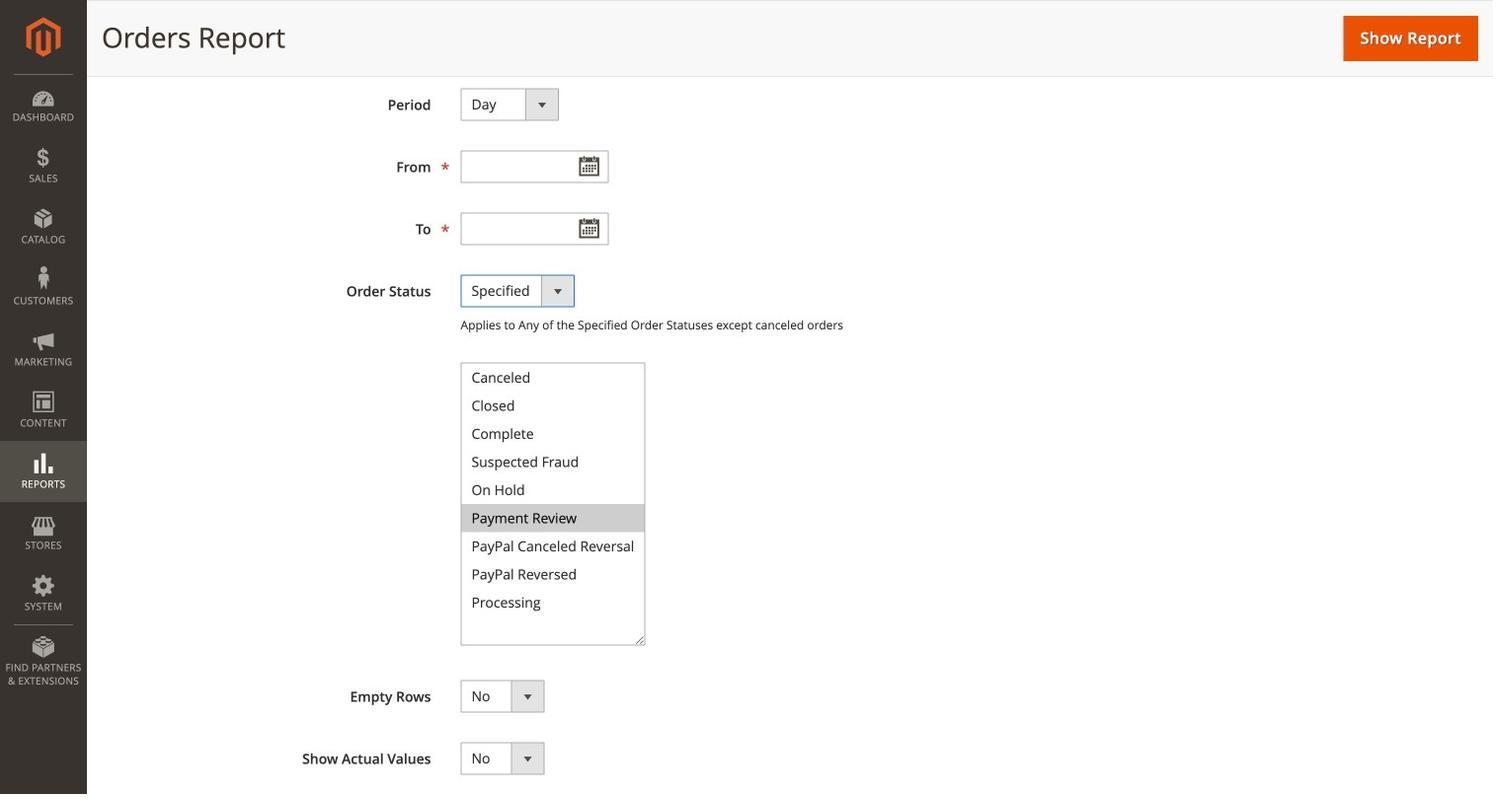Task type: locate. For each thing, give the bounding box(es) containing it.
menu bar
[[0, 74, 87, 698]]

None text field
[[461, 150, 609, 183], [461, 213, 609, 245], [461, 150, 609, 183], [461, 213, 609, 245]]

magento admin panel image
[[26, 17, 61, 57]]



